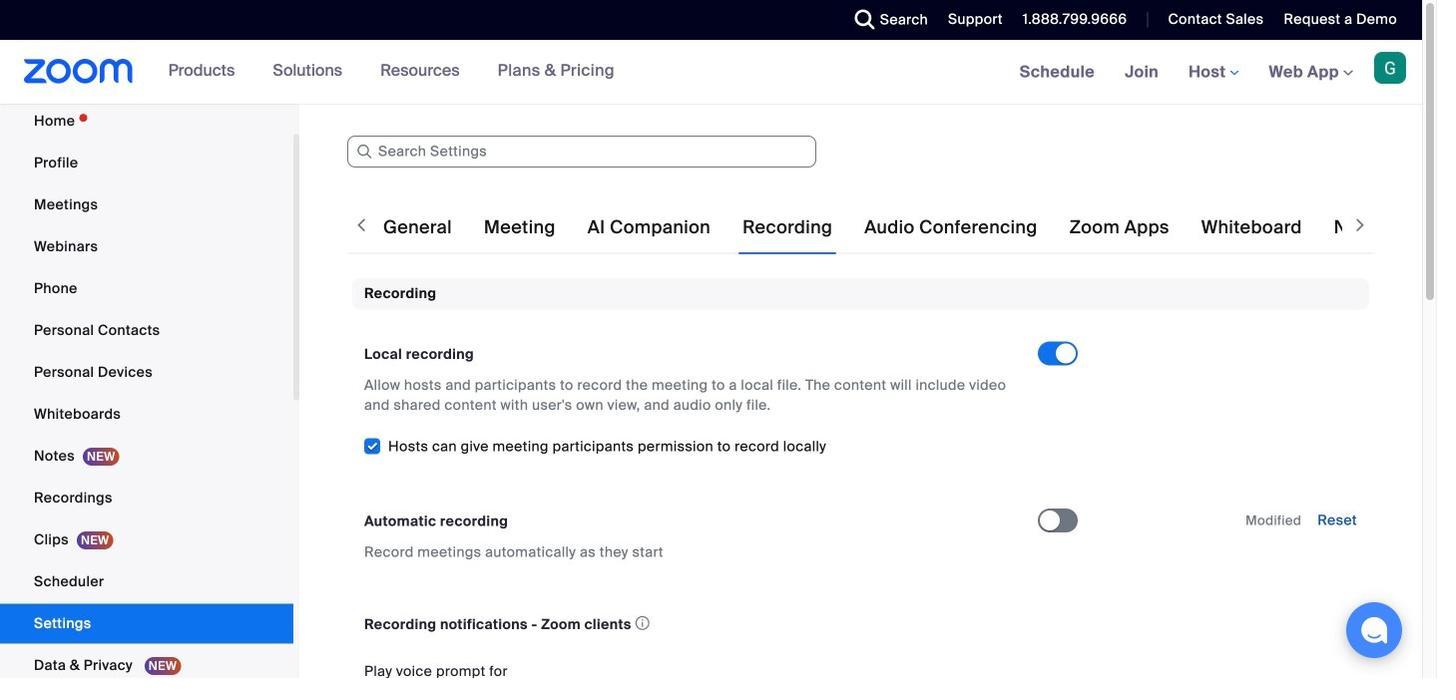 Task type: vqa. For each thing, say whether or not it's contained in the screenshot.
zoom logo
yes



Task type: locate. For each thing, give the bounding box(es) containing it.
meetings navigation
[[1005, 40, 1422, 105]]

Search Settings text field
[[347, 136, 816, 168]]

banner
[[0, 40, 1422, 105]]

application
[[364, 611, 1020, 638]]

zoom logo image
[[24, 59, 133, 84]]

scroll left image
[[351, 216, 371, 236]]

open chat image
[[1360, 617, 1388, 645]]



Task type: describe. For each thing, give the bounding box(es) containing it.
scroll right image
[[1350, 216, 1370, 236]]

info outline image
[[636, 611, 650, 637]]

application inside recording element
[[364, 611, 1020, 638]]

personal menu menu
[[0, 101, 293, 679]]

profile picture image
[[1374, 52, 1406, 84]]

tabs of my account settings page tab list
[[379, 200, 1437, 255]]

recording element
[[352, 278, 1369, 679]]

product information navigation
[[153, 40, 630, 104]]



